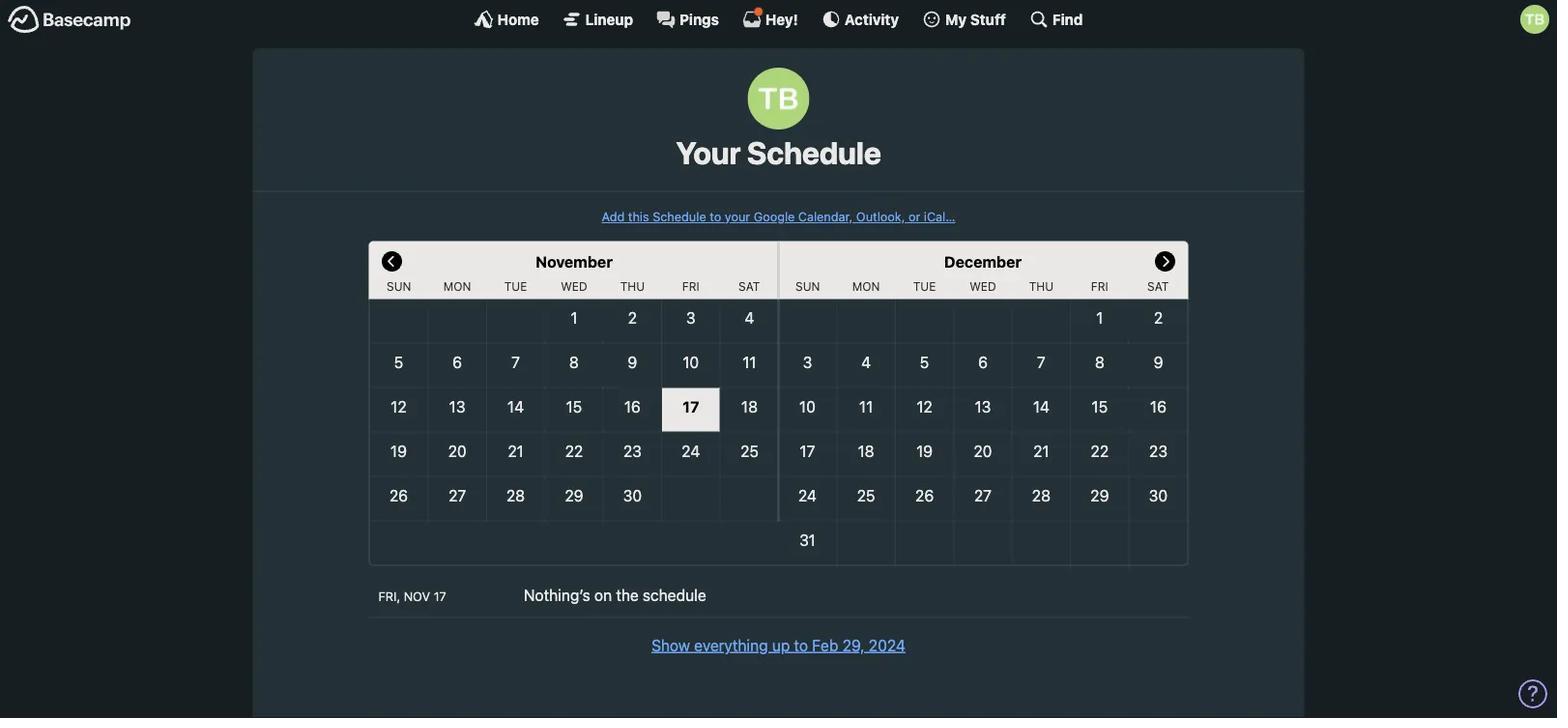 Task type: describe. For each thing, give the bounding box(es) containing it.
outlook,
[[856, 209, 905, 224]]

nov
[[404, 589, 430, 604]]

show
[[652, 636, 690, 655]]

29,
[[843, 636, 865, 655]]

hey!
[[766, 11, 798, 28]]

0 vertical spatial schedule
[[747, 134, 881, 171]]

nothing's
[[524, 586, 590, 604]]

show        everything      up to        feb 29, 2024 button
[[652, 634, 906, 657]]

sat for december
[[1148, 280, 1169, 293]]

ical…
[[924, 209, 956, 224]]

add this schedule to your google calendar, outlook, or ical…
[[602, 209, 956, 224]]

my
[[946, 11, 967, 28]]

feb
[[812, 636, 838, 655]]

activity
[[845, 11, 899, 28]]

mon for december
[[852, 280, 880, 293]]

calendar,
[[798, 209, 853, 224]]

2024
[[869, 636, 906, 655]]

wed for december
[[970, 280, 996, 293]]

stuff
[[970, 11, 1006, 28]]

hey! button
[[742, 7, 798, 29]]

17
[[434, 589, 446, 604]]

your
[[725, 209, 750, 224]]

thu for december
[[1029, 280, 1054, 293]]

to for your
[[710, 209, 721, 224]]

sat for november
[[739, 280, 760, 293]]

activity link
[[822, 10, 899, 29]]

sun for december
[[796, 280, 820, 293]]

fri, nov 17
[[378, 589, 446, 604]]

home
[[497, 11, 539, 28]]

home link
[[474, 10, 539, 29]]

fri for december
[[1091, 280, 1109, 293]]



Task type: locate. For each thing, give the bounding box(es) containing it.
pings
[[680, 11, 719, 28]]

tue for november
[[504, 280, 527, 293]]

fri
[[682, 280, 700, 293], [1091, 280, 1109, 293]]

show        everything      up to        feb 29, 2024
[[652, 636, 906, 655]]

1 horizontal spatial wed
[[970, 280, 996, 293]]

1 wed from the left
[[561, 280, 587, 293]]

schedule
[[747, 134, 881, 171], [653, 209, 706, 224]]

fri,
[[378, 589, 400, 604]]

1 horizontal spatial thu
[[1029, 280, 1054, 293]]

lineup link
[[562, 10, 633, 29]]

1 vertical spatial to
[[794, 636, 808, 655]]

on
[[594, 586, 612, 604]]

my stuff button
[[922, 10, 1006, 29]]

to inside show        everything      up to        feb 29, 2024 button
[[794, 636, 808, 655]]

thu for november
[[620, 280, 645, 293]]

add this schedule to your google calendar, outlook, or ical… link
[[602, 209, 956, 224]]

nothing's on the schedule
[[524, 586, 706, 604]]

2 wed from the left
[[970, 280, 996, 293]]

thu
[[620, 280, 645, 293], [1029, 280, 1054, 293]]

find
[[1053, 11, 1083, 28]]

wed down december
[[970, 280, 996, 293]]

0 horizontal spatial sat
[[739, 280, 760, 293]]

wed
[[561, 280, 587, 293], [970, 280, 996, 293]]

everything
[[694, 636, 768, 655]]

sun for november
[[387, 280, 411, 293]]

lineup
[[586, 11, 633, 28]]

1 horizontal spatial tue
[[913, 280, 936, 293]]

1 horizontal spatial tim burton image
[[1521, 5, 1550, 34]]

1 mon from the left
[[444, 280, 471, 293]]

0 horizontal spatial fri
[[682, 280, 700, 293]]

up
[[772, 636, 790, 655]]

or
[[909, 209, 921, 224]]

to
[[710, 209, 721, 224], [794, 636, 808, 655]]

2 sun from the left
[[796, 280, 820, 293]]

1 tue from the left
[[504, 280, 527, 293]]

2 tue from the left
[[913, 280, 936, 293]]

1 horizontal spatial sat
[[1148, 280, 1169, 293]]

1 sat from the left
[[739, 280, 760, 293]]

to for feb
[[794, 636, 808, 655]]

1 horizontal spatial mon
[[852, 280, 880, 293]]

google
[[754, 209, 795, 224]]

schedule right 'this' on the left of page
[[653, 209, 706, 224]]

schedule
[[643, 586, 706, 604]]

2 mon from the left
[[852, 280, 880, 293]]

switch accounts image
[[8, 5, 131, 35]]

tim burton image
[[1521, 5, 1550, 34], [748, 68, 810, 130]]

to right up at the bottom of page
[[794, 636, 808, 655]]

0 horizontal spatial mon
[[444, 280, 471, 293]]

fri for november
[[682, 280, 700, 293]]

0 horizontal spatial tim burton image
[[748, 68, 810, 130]]

mon
[[444, 280, 471, 293], [852, 280, 880, 293]]

0 horizontal spatial sun
[[387, 280, 411, 293]]

1 thu from the left
[[620, 280, 645, 293]]

mon for november
[[444, 280, 471, 293]]

1 horizontal spatial fri
[[1091, 280, 1109, 293]]

2 thu from the left
[[1029, 280, 1054, 293]]

find button
[[1029, 10, 1083, 29]]

1 fri from the left
[[682, 280, 700, 293]]

your schedule
[[676, 134, 881, 171]]

0 vertical spatial tim burton image
[[1521, 5, 1550, 34]]

0 horizontal spatial to
[[710, 209, 721, 224]]

tue for december
[[913, 280, 936, 293]]

tue
[[504, 280, 527, 293], [913, 280, 936, 293]]

december
[[944, 252, 1022, 271]]

1 horizontal spatial schedule
[[747, 134, 881, 171]]

november
[[536, 252, 613, 271]]

0 horizontal spatial wed
[[561, 280, 587, 293]]

1 vertical spatial schedule
[[653, 209, 706, 224]]

add
[[602, 209, 625, 224]]

1 horizontal spatial sun
[[796, 280, 820, 293]]

schedule up calendar,
[[747, 134, 881, 171]]

this
[[628, 209, 649, 224]]

your
[[676, 134, 741, 171]]

my stuff
[[946, 11, 1006, 28]]

1 horizontal spatial to
[[794, 636, 808, 655]]

sat
[[739, 280, 760, 293], [1148, 280, 1169, 293]]

pings button
[[656, 10, 719, 29]]

0 horizontal spatial schedule
[[653, 209, 706, 224]]

2 fri from the left
[[1091, 280, 1109, 293]]

to left your
[[710, 209, 721, 224]]

wed for november
[[561, 280, 587, 293]]

0 horizontal spatial thu
[[620, 280, 645, 293]]

the
[[616, 586, 639, 604]]

main element
[[0, 0, 1557, 38]]

0 horizontal spatial tue
[[504, 280, 527, 293]]

sun
[[387, 280, 411, 293], [796, 280, 820, 293]]

0 vertical spatial to
[[710, 209, 721, 224]]

wed down november
[[561, 280, 587, 293]]

1 sun from the left
[[387, 280, 411, 293]]

1 vertical spatial tim burton image
[[748, 68, 810, 130]]

2 sat from the left
[[1148, 280, 1169, 293]]



Task type: vqa. For each thing, say whether or not it's contained in the screenshot.
to
yes



